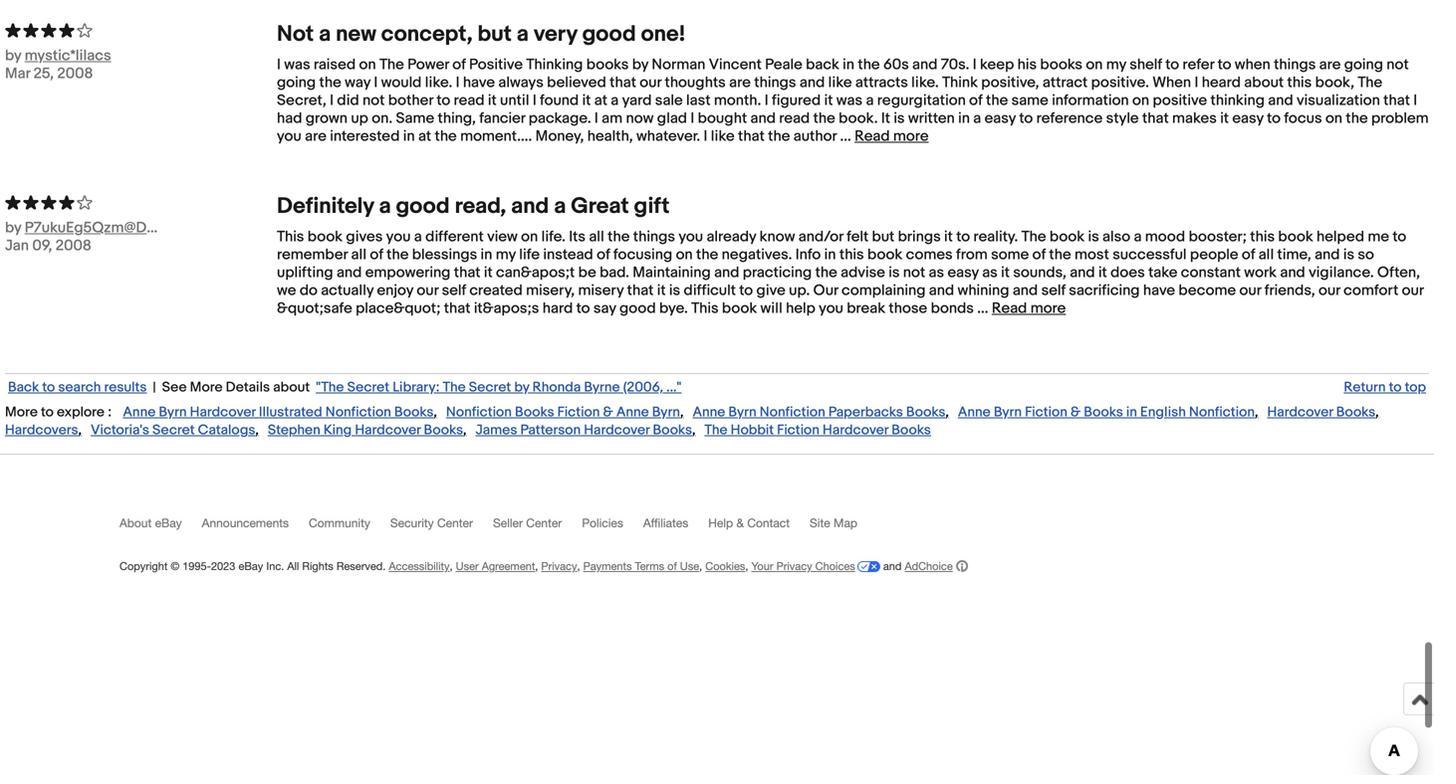 Task type: locate. For each thing, give the bounding box(es) containing it.
that up am
[[610, 74, 636, 91]]

... right author
[[840, 127, 851, 145]]

hardcovers
[[5, 423, 78, 439]]

affiliates link
[[643, 517, 708, 540]]

moment....
[[460, 127, 532, 145]]

0 vertical spatial read more
[[855, 127, 929, 145]]

0 vertical spatial more
[[190, 379, 223, 396]]

0 horizontal spatial but
[[478, 21, 512, 48]]

to
[[1166, 56, 1179, 74], [1218, 56, 1232, 74], [437, 91, 450, 109], [1019, 109, 1033, 127], [1267, 109, 1281, 127], [956, 228, 970, 246], [1393, 228, 1407, 246], [739, 282, 753, 300], [576, 300, 590, 318], [42, 379, 55, 396], [1389, 379, 1402, 396], [41, 404, 54, 421]]

to right me
[[1393, 228, 1407, 246]]

1 horizontal spatial as
[[982, 264, 998, 282]]

2 vertical spatial not
[[903, 264, 925, 282]]

i left did
[[330, 91, 334, 109]]

1 vertical spatial have
[[1143, 282, 1175, 300]]

privacy down 'seller center' link
[[541, 560, 577, 573]]

time,
[[1277, 246, 1311, 264]]

0 horizontal spatial like.
[[425, 74, 452, 91]]

mystic*lilacs link
[[25, 47, 164, 65]]

by p7ukueg5qzm@deleted jan 09, 2008
[[5, 219, 191, 255]]

privacy
[[541, 560, 577, 573], [776, 560, 812, 573]]

like. right would
[[425, 74, 452, 91]]

about ebay link
[[120, 517, 202, 540]]

positive
[[1153, 91, 1207, 109]]

1 horizontal spatial my
[[1106, 56, 1126, 74]]

people
[[1190, 246, 1239, 264]]

like down month.
[[711, 127, 735, 145]]

percents of reviewers think of this product as image for definitely
[[5, 193, 277, 211]]

2 byrn from the left
[[652, 404, 680, 421]]

0 vertical spatial read
[[855, 127, 890, 145]]

1 self from the left
[[442, 282, 466, 300]]

1 horizontal spatial books
[[1040, 56, 1083, 74]]

are up visualization
[[1319, 56, 1341, 74]]

i
[[277, 56, 281, 74], [973, 56, 977, 74], [374, 74, 378, 91], [456, 74, 460, 91], [1195, 74, 1199, 91], [330, 91, 334, 109], [533, 91, 537, 109], [765, 91, 769, 109], [1414, 91, 1417, 109], [595, 109, 598, 127], [691, 109, 694, 127], [704, 127, 708, 145]]

0 horizontal spatial secret
[[152, 423, 195, 439]]

help
[[708, 517, 733, 531]]

its
[[569, 228, 586, 246]]

at left yard
[[594, 91, 607, 109]]

more right "it"
[[893, 127, 929, 145]]

and right bought
[[750, 109, 776, 127]]

2 center from the left
[[526, 517, 562, 531]]

sounds,
[[1013, 264, 1067, 282]]

the left hobbit
[[705, 423, 728, 439]]

those
[[889, 300, 927, 318]]

patterson
[[520, 423, 581, 439]]

my
[[1106, 56, 1126, 74], [496, 246, 516, 264]]

copyright
[[120, 560, 168, 573]]

0 horizontal spatial more
[[5, 404, 38, 421]]

1 horizontal spatial about
[[1244, 74, 1284, 91]]

think
[[942, 74, 978, 91]]

2 percents of reviewers think of this product as image from the top
[[5, 193, 277, 211]]

1 horizontal spatial &
[[736, 517, 744, 531]]

the up difficult
[[696, 246, 718, 264]]

0 vertical spatial ...
[[840, 127, 851, 145]]

1 byrn from the left
[[159, 404, 187, 421]]

hardcover
[[190, 404, 256, 421], [1267, 404, 1333, 421], [355, 423, 421, 439], [584, 423, 650, 439], [823, 423, 889, 439]]

0 horizontal spatial this
[[839, 246, 864, 264]]

1 vertical spatial my
[[496, 246, 516, 264]]

you inside i was raised on the power of positive thinking books by norman vincent peale back in the 60s and 70s. i keep his books on my shelf to refer to when things are going not going the way i would like. i have always believed that our thoughts are things and like attracts like. think positive, attract positive.    when i heard about this book, the secret, i did not bother to read it until i found it at a yard sale last month.  i figured it was a regurgitation of the same information on positive thinking and visualization that i had grown up on.  same thing, fancier package.    i am now glad i bought and read the book. it is written in a easy to reference style that makes it easy to focus on the problem you are interested in at the moment.... money, health, whatever.     i like that the author ...
[[277, 127, 302, 145]]

about right the "heard" on the right of the page
[[1244, 74, 1284, 91]]

2 self from the left
[[1041, 282, 1066, 300]]

1 vertical spatial percents of reviewers think of this product as image
[[5, 193, 277, 211]]

0 vertical spatial 2008
[[57, 65, 93, 82]]

, down ..."
[[680, 404, 684, 421]]

, down library: on the left
[[434, 404, 437, 421]]

2008 inside by mystic*lilacs mar 25, 2008
[[57, 65, 93, 82]]

things inside the this book gives you a different view on life. its all the things you already know and/or felt but brings it to reality. the book is also a mood booster; this book helped me to remember all of the blessings in my life instead of focusing on the negatives.     info in this book comes from some of the most successful people of all time, and is so uplifting and empowering that it can&apos;t be bad. maintaining and practicing the advise is not as easy as it sounds, and it does take constant work and vigilance.     often, we do actually enjoy our self created misery, misery that it is difficult to give up. our complaining and whining and self sacrificing have become our friends, our comfort our &quot;safe place&quot; that it&apos;s hard to say good bye. this book will help you break those bonds ...
[[633, 228, 675, 246]]

that right style
[[1142, 109, 1169, 127]]

secret up james
[[469, 379, 511, 396]]

and down already
[[714, 264, 739, 282]]

mood
[[1145, 228, 1185, 246]]

the right up.
[[815, 264, 837, 282]]

1 horizontal spatial at
[[594, 91, 607, 109]]

0 vertical spatial not
[[1387, 56, 1409, 74]]

...
[[840, 127, 851, 145], [977, 300, 989, 318]]

1 vertical spatial this
[[691, 300, 719, 318]]

but inside the this book gives you a different view on life. its all the things you already know and/or felt but brings it to reality. the book is also a mood booster; this book helped me to remember all of the blessings in my life instead of focusing on the negatives.     info in this book comes from some of the most successful people of all time, and is so uplifting and empowering that it can&apos;t be bad. maintaining and practicing the advise is not as easy as it sounds, and it does take constant work and vigilance.     often, we do actually enjoy our self created misery, misery that it is difficult to give up. our complaining and whining and self sacrificing have become our friends, our comfort our &quot;safe place&quot; that it&apos;s hard to say good bye. this book will help you break those bonds ...
[[872, 228, 895, 246]]

1 vertical spatial read more button
[[992, 300, 1066, 318]]

2008 inside by p7ukueg5qzm@deleted jan 09, 2008
[[55, 237, 91, 255]]

my left the life
[[496, 246, 516, 264]]

1 as from the left
[[929, 264, 944, 282]]

glad
[[657, 109, 687, 127]]

to left top
[[1389, 379, 1402, 396]]

a left very
[[517, 21, 529, 48]]

60s
[[883, 56, 909, 74]]

1 horizontal spatial read
[[992, 300, 1027, 318]]

4 nonfiction from the left
[[1189, 404, 1255, 421]]

paperbacks
[[829, 404, 903, 421]]

way
[[345, 74, 371, 91]]

help & contact
[[708, 517, 790, 531]]

0 horizontal spatial my
[[496, 246, 516, 264]]

rhonda
[[533, 379, 581, 396]]

until
[[500, 91, 529, 109]]

of down "70s."
[[969, 91, 983, 109]]

1 vertical spatial 2008
[[55, 237, 91, 255]]

results
[[104, 379, 147, 396]]

1 vertical spatial about
[[273, 379, 310, 396]]

1 nonfiction from the left
[[325, 404, 391, 421]]

catalogs
[[198, 423, 255, 439]]

agreement
[[482, 560, 535, 573]]

by left '25,'
[[5, 47, 21, 65]]

whatever.
[[636, 127, 700, 145]]

3 anne from the left
[[693, 404, 725, 421]]

nonfiction right english
[[1189, 404, 1255, 421]]

payments
[[583, 560, 632, 573]]

read for definitely a good read, and a great gift
[[992, 300, 1027, 318]]

on
[[359, 56, 376, 74], [1086, 56, 1103, 74], [1132, 91, 1149, 109], [1326, 109, 1343, 127], [521, 228, 538, 246], [676, 246, 693, 264]]

reality.
[[974, 228, 1018, 246]]

and right thinking
[[1268, 91, 1293, 109]]

0 vertical spatial good
[[582, 21, 636, 48]]

on down "new"
[[359, 56, 376, 74]]

& left english
[[1071, 404, 1081, 421]]

your
[[751, 560, 773, 573]]

will
[[760, 300, 783, 318]]

about
[[120, 517, 152, 531]]

1 horizontal spatial things
[[754, 74, 796, 91]]

2 horizontal spatial fiction
[[1025, 404, 1068, 421]]

this left book,
[[1287, 74, 1312, 91]]

about ebay
[[120, 517, 182, 531]]

always
[[498, 74, 544, 91]]

1 vertical spatial read
[[992, 300, 1027, 318]]

know
[[760, 228, 795, 246]]

0 vertical spatial my
[[1106, 56, 1126, 74]]

read more button for definitely a good read, and a great gift
[[992, 300, 1066, 318]]

secret inside anne byrn hardcover illustrated nonfiction books , nonfiction books fiction & anne byrn , anne byrn nonfiction paperbacks books , anne byrn fiction & books in english nonfiction , hardcover books , hardcovers , victoria's secret catalogs , stephen king hardcover books , james patterson hardcover books , the hobbit fiction hardcover books
[[152, 423, 195, 439]]

on left when
[[1132, 91, 1149, 109]]

(2006,
[[623, 379, 663, 396]]

1 horizontal spatial this
[[1250, 228, 1275, 246]]

good right very
[[582, 21, 636, 48]]

0 horizontal spatial read
[[855, 127, 890, 145]]

1 horizontal spatial more
[[190, 379, 223, 396]]

cookies link
[[705, 560, 745, 573]]

0 horizontal spatial more
[[893, 127, 929, 145]]

up
[[351, 109, 368, 127]]

percents of reviewers think of this product as image
[[5, 21, 277, 39], [5, 193, 277, 211]]

read more button
[[855, 127, 929, 145], [992, 300, 1066, 318]]

author
[[794, 127, 837, 145]]

the inside the this book gives you a different view on life. its all the things you already know and/or felt but brings it to reality. the book is also a mood booster; this book helped me to remember all of the blessings in my life instead of focusing on the negatives.     info in this book comes from some of the most successful people of all time, and is so uplifting and empowering that it can&apos;t be bad. maintaining and practicing the advise is not as easy as it sounds, and it does take constant work and vigilance.     often, we do actually enjoy our self created misery, misery that it is difficult to give up. our complaining and whining and self sacrificing have become our friends, our comfort our &quot;safe place&quot; that it&apos;s hard to say good bye. this book will help you break those bonds ...
[[1022, 228, 1046, 246]]

0 vertical spatial percents of reviewers think of this product as image
[[5, 21, 277, 39]]

"the secret library: the secret by rhonda byrne (2006, ..." link
[[313, 379, 685, 396]]

1 horizontal spatial not
[[903, 264, 925, 282]]

that down focusing
[[627, 282, 654, 300]]

hard
[[543, 300, 573, 318]]

1 vertical spatial like
[[711, 127, 735, 145]]

concept,
[[381, 21, 473, 48]]

1 percents of reviewers think of this product as image from the top
[[5, 21, 277, 39]]

are up bought
[[729, 74, 751, 91]]

our right the "friends,"
[[1319, 282, 1340, 300]]

have down successful
[[1143, 282, 1175, 300]]

a right 'not'
[[319, 21, 331, 48]]

empowering
[[365, 264, 451, 282]]

we
[[277, 282, 296, 300]]

are right had in the left of the page
[[305, 127, 327, 145]]

is left so
[[1343, 246, 1355, 264]]

things left back
[[754, 74, 796, 91]]

it down focusing
[[657, 282, 666, 300]]

announcements
[[202, 517, 289, 531]]

easy up bonds
[[948, 264, 979, 282]]

0 horizontal spatial at
[[418, 127, 431, 145]]

the left power
[[379, 56, 404, 74]]

this up work
[[1250, 228, 1275, 246]]

2 privacy from the left
[[776, 560, 812, 573]]

book,
[[1315, 74, 1355, 91]]

0 horizontal spatial ...
[[840, 127, 851, 145]]

1 vertical spatial good
[[396, 193, 450, 220]]

by up yard
[[632, 56, 648, 74]]

in left english
[[1126, 404, 1137, 421]]

0 horizontal spatial center
[[437, 517, 473, 531]]

have left "until"
[[463, 74, 495, 91]]

1 horizontal spatial like.
[[912, 74, 939, 91]]

0 horizontal spatial have
[[463, 74, 495, 91]]

book.
[[839, 109, 878, 127]]

but up the positive
[[478, 21, 512, 48]]

back to search results link
[[5, 379, 150, 396]]

1 horizontal spatial read more button
[[992, 300, 1066, 318]]

, right english
[[1255, 404, 1258, 421]]

to up hardcovers
[[41, 404, 54, 421]]

1 horizontal spatial but
[[872, 228, 895, 246]]

friends,
[[1265, 282, 1315, 300]]

more to explore :
[[5, 404, 112, 421]]

anne byrn hardcover illustrated nonfiction books , nonfiction books fiction & anne byrn , anne byrn nonfiction paperbacks books , anne byrn fiction & books in english nonfiction , hardcover books , hardcovers , victoria's secret catalogs , stephen king hardcover books , james patterson hardcover books , the hobbit fiction hardcover books
[[5, 404, 1379, 439]]

i right way
[[374, 74, 378, 91]]

percents of reviewers think of this product as image up p7ukueg5qzm@deleted link at the left top of page
[[5, 193, 277, 211]]

, left stephen
[[255, 423, 259, 439]]

0 vertical spatial at
[[594, 91, 607, 109]]

0 horizontal spatial not
[[363, 91, 385, 109]]

0 horizontal spatial self
[[442, 282, 466, 300]]

2 horizontal spatial this
[[1287, 74, 1312, 91]]

read more button for not a new concept, but a very good one!
[[855, 127, 929, 145]]

contact
[[747, 517, 790, 531]]

more for definitely a good read, and a great gift
[[1031, 300, 1066, 318]]

accessibility link
[[389, 560, 450, 573]]

and/or
[[799, 228, 843, 246]]

read down peale
[[779, 109, 810, 127]]

0 horizontal spatial &
[[603, 404, 613, 421]]

attracts
[[855, 74, 908, 91]]

1 vertical spatial ...
[[977, 300, 989, 318]]

0 horizontal spatial read more
[[855, 127, 929, 145]]

i right when
[[1195, 74, 1199, 91]]

1 vertical spatial not
[[363, 91, 385, 109]]

map
[[834, 517, 858, 531]]

center
[[437, 517, 473, 531], [526, 517, 562, 531]]

|
[[153, 379, 156, 396]]

0 horizontal spatial things
[[633, 228, 675, 246]]

0 horizontal spatial books
[[586, 56, 629, 74]]

and right time,
[[1315, 246, 1340, 264]]

are
[[1319, 56, 1341, 74], [729, 74, 751, 91], [305, 127, 327, 145]]

the up enjoy
[[387, 246, 409, 264]]

read,
[[455, 193, 506, 220]]

payments terms of use link
[[583, 560, 699, 573]]

1 vertical spatial ebay
[[238, 560, 263, 573]]

0 horizontal spatial read more button
[[855, 127, 929, 145]]

1 horizontal spatial more
[[1031, 300, 1066, 318]]

0 horizontal spatial was
[[284, 56, 310, 74]]

easy down 'positive,'
[[985, 109, 1016, 127]]

you down secret,
[[277, 127, 302, 145]]

last
[[686, 91, 711, 109]]

percents of reviewers think of this product as image up mystic*lilacs link
[[5, 21, 277, 39]]

not up problem
[[1387, 56, 1409, 74]]

about up illustrated
[[273, 379, 310, 396]]

my inside i was raised on the power of positive thinking books by norman vincent peale back in the 60s and 70s. i keep his books on my shelf to refer to when things are going not going the way i would like. i have always believed that our thoughts are things and like attracts like. think positive, attract positive.    when i heard about this book, the secret, i did not bother to read it until i found it at a yard sale last month.  i figured it was a regurgitation of the same information on positive thinking and visualization that i had grown up on.  same thing, fancier package.    i am now glad i bought and read the book. it is written in a easy to reference style that makes it easy to focus on the problem you are interested in at the moment.... money, health, whatever.     i like that the author ...
[[1106, 56, 1126, 74]]

on.
[[372, 109, 393, 127]]

good inside the this book gives you a different view on life. its all the things you already know and/or felt but brings it to reality. the book is also a mood booster; this book helped me to remember all of the blessings in my life instead of focusing on the negatives.     info in this book comes from some of the most successful people of all time, and is so uplifting and empowering that it can&apos;t be bad. maintaining and practicing the advise is not as easy as it sounds, and it does take constant work and vigilance.     often, we do actually enjoy our self created misery, misery that it is difficult to give up. our complaining and whining and self sacrificing have become our friends, our comfort our &quot;safe place&quot; that it&apos;s hard to say good bye. this book will help you break those bonds ...
[[620, 300, 656, 318]]

1 horizontal spatial easy
[[985, 109, 1016, 127]]

not down brings
[[903, 264, 925, 282]]

books
[[586, 56, 629, 74], [1040, 56, 1083, 74]]

&
[[603, 404, 613, 421], [1071, 404, 1081, 421], [736, 517, 744, 531]]

about inside i was raised on the power of positive thinking books by norman vincent peale back in the 60s and 70s. i keep his books on my shelf to refer to when things are going not going the way i would like. i have always believed that our thoughts are things and like attracts like. think positive, attract positive.    when i heard about this book, the secret, i did not bother to read it until i found it at a yard sale last month.  i figured it was a regurgitation of the same information on positive thinking and visualization that i had grown up on.  same thing, fancier package.    i am now glad i bought and read the book. it is written in a easy to reference style that makes it easy to focus on the problem you are interested in at the moment.... money, health, whatever.     i like that the author ...
[[1244, 74, 1284, 91]]

0 horizontal spatial all
[[351, 246, 367, 264]]

0 vertical spatial ebay
[[155, 517, 182, 531]]

1 privacy from the left
[[541, 560, 577, 573]]

good up 'different'
[[396, 193, 450, 220]]

read down the positive
[[454, 91, 485, 109]]

0 vertical spatial like
[[828, 74, 852, 91]]

0 horizontal spatial easy
[[948, 264, 979, 282]]

& down the byrne
[[603, 404, 613, 421]]

read more
[[855, 127, 929, 145], [992, 300, 1066, 318]]

1 center from the left
[[437, 517, 473, 531]]

1 horizontal spatial self
[[1041, 282, 1066, 300]]

0 vertical spatial about
[[1244, 74, 1284, 91]]

1 horizontal spatial ...
[[977, 300, 989, 318]]

0 horizontal spatial about
[[273, 379, 310, 396]]

1 books from the left
[[586, 56, 629, 74]]

going
[[1344, 56, 1383, 74], [277, 74, 316, 91]]

was left "it"
[[836, 91, 863, 109]]

1 vertical spatial was
[[836, 91, 863, 109]]

0 horizontal spatial this
[[277, 228, 304, 246]]

1 horizontal spatial center
[[526, 517, 562, 531]]

and down comes
[[929, 282, 954, 300]]

1 vertical spatial read more
[[992, 300, 1066, 318]]

refer
[[1183, 56, 1214, 74]]

0 horizontal spatial privacy
[[541, 560, 577, 573]]

and up author
[[800, 74, 825, 91]]

the left 60s
[[858, 56, 880, 74]]

have inside the this book gives you a different view on life. its all the things you already know and/or felt but brings it to reality. the book is also a mood booster; this book helped me to remember all of the blessings in my life instead of focusing on the negatives.     info in this book comes from some of the most successful people of all time, and is so uplifting and empowering that it can&apos;t be bad. maintaining and practicing the advise is not as easy as it sounds, and it does take constant work and vigilance.     often, we do actually enjoy our self created misery, misery that it is difficult to give up. our complaining and whining and self sacrificing have become our friends, our comfort our &quot;safe place&quot; that it&apos;s hard to say good bye. this book will help you break those bonds ...
[[1143, 282, 1175, 300]]

top
[[1405, 379, 1426, 396]]

read down sounds,
[[992, 300, 1027, 318]]

2 horizontal spatial all
[[1259, 246, 1274, 264]]

definitely
[[277, 193, 374, 220]]

... right bonds
[[977, 300, 989, 318]]

maintaining
[[633, 264, 711, 282]]

difficult
[[684, 282, 736, 300]]

book
[[308, 228, 343, 246], [1050, 228, 1085, 246], [1278, 228, 1313, 246], [868, 246, 903, 264], [722, 300, 757, 318]]

focus
[[1284, 109, 1322, 127]]

1 horizontal spatial are
[[729, 74, 751, 91]]

ebay left inc.
[[238, 560, 263, 573]]

raised
[[314, 56, 356, 74]]

like. right 60s
[[912, 74, 939, 91]]

1 vertical spatial more
[[1031, 300, 1066, 318]]

explore
[[57, 404, 105, 421]]

more down sounds,
[[1031, 300, 1066, 318]]

read for not a new concept, but a very good one!
[[855, 127, 890, 145]]

4 anne from the left
[[958, 404, 991, 421]]



Task type: describe. For each thing, give the bounding box(es) containing it.
read more for not a new concept, but a very good one!
[[855, 127, 929, 145]]

to right bother
[[437, 91, 450, 109]]

0 horizontal spatial going
[[277, 74, 316, 91]]

the left way
[[319, 74, 341, 91]]

my inside the this book gives you a different view on life. its all the things you already know and/or felt but brings it to reality. the book is also a mood booster; this book helped me to remember all of the blessings in my life instead of focusing on the negatives.     info in this book comes from some of the most successful people of all time, and is so uplifting and empowering that it can&apos;t be bad. maintaining and practicing the advise is not as easy as it sounds, and it does take constant work and vigilance.     often, we do actually enjoy our self created misery, misery that it is difficult to give up. our complaining and whining and self sacrificing have become our friends, our comfort our &quot;safe place&quot; that it&apos;s hard to say good bye. this book will help you break those bonds ...
[[496, 246, 516, 264]]

can&apos;t
[[496, 264, 575, 282]]

the left author
[[768, 127, 790, 145]]

1 horizontal spatial secret
[[347, 379, 390, 396]]

to left give
[[739, 282, 753, 300]]

it down view
[[484, 264, 493, 282]]

1 horizontal spatial read
[[779, 109, 810, 127]]

"the
[[316, 379, 344, 396]]

to left 'say'
[[576, 300, 590, 318]]

a left "it"
[[866, 91, 874, 109]]

advise
[[841, 264, 885, 282]]

to left reality.
[[956, 228, 970, 246]]

the left book.
[[813, 109, 835, 127]]

it left does
[[1099, 264, 1107, 282]]

by inside by p7ukueg5qzm@deleted jan 09, 2008
[[5, 219, 21, 237]]

1 horizontal spatial fiction
[[777, 423, 820, 439]]

work
[[1244, 264, 1277, 282]]

of right people on the top of page
[[1242, 246, 1255, 264]]

on right focusing
[[676, 246, 693, 264]]

do
[[300, 282, 318, 300]]

by inside i was raised on the power of positive thinking books by norman vincent peale back in the 60s and 70s. i keep his books on my shelf to refer to when things are going not going the way i would like. i have always believed that our thoughts are things and like attracts like. think positive, attract positive.    when i heard about this book, the secret, i did not bother to read it until i found it at a yard sale last month.  i figured it was a regurgitation of the same information on positive thinking and visualization that i had grown up on.  same thing, fancier package.    i am now glad i bought and read the book. it is written in a easy to reference style that makes it easy to focus on the problem you are interested in at the moment.... money, health, whatever.     i like that the author ...
[[632, 56, 648, 74]]

a left yard
[[611, 91, 619, 109]]

information
[[1052, 91, 1129, 109]]

not inside the this book gives you a different view on life. its all the things you already know and/or felt but brings it to reality. the book is also a mood booster; this book helped me to remember all of the blessings in my life instead of focusing on the negatives.     info in this book comes from some of the most successful people of all time, and is so uplifting and empowering that it can&apos;t be bad. maintaining and practicing the advise is not as easy as it sounds, and it does take constant work and vigilance.     often, we do actually enjoy our self created misery, misery that it is difficult to give up. our complaining and whining and self sacrificing have become our friends, our comfort our &quot;safe place&quot; that it&apos;s hard to say good bye. this book will help you break those bonds ...
[[903, 264, 925, 282]]

2 horizontal spatial things
[[1274, 56, 1316, 74]]

0 horizontal spatial like
[[711, 127, 735, 145]]

it right makes
[[1220, 109, 1229, 127]]

1 horizontal spatial like
[[828, 74, 852, 91]]

i right glad
[[691, 109, 694, 127]]

of up enjoy
[[370, 246, 383, 264]]

... inside i was raised on the power of positive thinking books by norman vincent peale back in the 60s and 70s. i keep his books on my shelf to refer to when things are going not going the way i would like. i have always believed that our thoughts are things and like attracts like. think positive, attract positive.    when i heard about this book, the secret, i did not bother to read it until i found it at a yard sale last month.  i figured it was a regurgitation of the same information on positive thinking and visualization that i had grown up on.  same thing, fancier package.    i am now glad i bought and read the book. it is written in a easy to reference style that makes it easy to focus on the problem you are interested in at the moment.... money, health, whatever.     i like that the author ...
[[840, 127, 851, 145]]

when
[[1235, 56, 1271, 74]]

, left james
[[463, 423, 467, 439]]

of right some
[[1032, 246, 1046, 264]]

i was raised on the power of positive thinking books by norman vincent peale back in the 60s and 70s. i keep his books on my shelf to refer to when things are going not going the way i would like. i have always believed that our thoughts are things and like attracts like. think positive, attract positive.    when i heard about this book, the secret, i did not bother to read it until i found it at a yard sale last month.  i figured it was a regurgitation of the same information on positive thinking and visualization that i had grown up on.  same thing, fancier package.    i am now glad i bought and read the book. it is written in a easy to reference style that makes it easy to focus on the problem you are interested in at the moment.... money, health, whatever.     i like that the author ...
[[277, 56, 1429, 145]]

you right gives
[[386, 228, 411, 246]]

did
[[337, 91, 359, 109]]

use
[[680, 560, 699, 573]]

back
[[806, 56, 839, 74]]

in right written
[[958, 109, 970, 127]]

in right info
[[824, 246, 836, 264]]

1 horizontal spatial all
[[589, 228, 604, 246]]

to down 'positive,'
[[1019, 109, 1033, 127]]

about inside quick links navigation
[[273, 379, 310, 396]]

1 horizontal spatial was
[[836, 91, 863, 109]]

p7ukueg5qzm@deleted
[[25, 219, 191, 237]]

more for not a new concept, but a very good one!
[[893, 127, 929, 145]]

of right "be"
[[597, 246, 610, 264]]

2008 for not
[[57, 65, 93, 82]]

the down book,
[[1346, 109, 1368, 127]]

often,
[[1378, 264, 1420, 282]]

affiliates
[[643, 517, 688, 531]]

bought
[[698, 109, 747, 127]]

help
[[786, 300, 816, 318]]

have inside i was raised on the power of positive thinking books by norman vincent peale back in the 60s and 70s. i keep his books on my shelf to refer to when things are going not going the way i would like. i have always believed that our thoughts are things and like attracts like. think positive, attract positive.    when i heard about this book, the secret, i did not bother to read it until i found it at a yard sale last month.  i figured it was a regurgitation of the same information on positive thinking and visualization that i had grown up on.  same thing, fancier package.    i am now glad i bought and read the book. it is written in a easy to reference style that makes it easy to focus on the problem you are interested in at the moment.... money, health, whatever.     i like that the author ...
[[463, 74, 495, 91]]

and right sounds,
[[1070, 264, 1095, 282]]

the right same
[[435, 127, 457, 145]]

the right book,
[[1358, 74, 1383, 91]]

it right brings
[[944, 228, 953, 246]]

accessibility
[[389, 560, 450, 573]]

user agreement link
[[456, 560, 535, 573]]

it right figured
[[824, 91, 833, 109]]

&quot;safe
[[277, 300, 352, 318]]

09,
[[32, 237, 52, 255]]

3 nonfiction from the left
[[760, 404, 825, 421]]

become
[[1179, 282, 1236, 300]]

gives
[[346, 228, 383, 246]]

more inside quick links navigation
[[190, 379, 223, 396]]

it left sounds,
[[1001, 264, 1010, 282]]

you right the help
[[819, 300, 843, 318]]

to right "refer"
[[1218, 56, 1232, 74]]

is left also
[[1088, 228, 1099, 246]]

already
[[707, 228, 756, 246]]

it left "until"
[[488, 91, 497, 109]]

our left the "friends,"
[[1240, 282, 1261, 300]]

bother
[[388, 91, 433, 109]]

return
[[1344, 379, 1386, 396]]

same
[[1012, 91, 1049, 109]]

to left "refer"
[[1166, 56, 1179, 74]]

2008 for definitely
[[55, 237, 91, 255]]

2 horizontal spatial not
[[1387, 56, 1409, 74]]

negatives.
[[722, 246, 792, 264]]

of right power
[[452, 56, 466, 74]]

book up sounds,
[[1050, 228, 1085, 246]]

the left same on the right
[[986, 91, 1008, 109]]

written
[[908, 109, 955, 127]]

bad.
[[600, 264, 629, 282]]

by inside quick links navigation
[[514, 379, 529, 396]]

1 vertical spatial more
[[5, 404, 38, 421]]

whining
[[958, 282, 1009, 300]]

this inside i was raised on the power of positive thinking books by norman vincent peale back in the 60s and 70s. i keep his books on my shelf to refer to when things are going not going the way i would like. i have always believed that our thoughts are things and like attracts like. think positive, attract positive.    when i heard about this book, the secret, i did not bother to read it until i found it at a yard sale last month.  i figured it was a regurgitation of the same information on positive thinking and visualization that i had grown up on.  same thing, fancier package.    i am now glad i bought and read the book. it is written in a easy to reference style that makes it easy to focus on the problem you are interested in at the moment.... money, health, whatever.     i like that the author ...
[[1287, 74, 1312, 91]]

center for seller center
[[526, 517, 562, 531]]

0 horizontal spatial read
[[454, 91, 485, 109]]

this book gives you a different view on life. its all the things you already know and/or felt but brings it to reality. the book is also a mood booster; this book helped me to remember all of the blessings in my life instead of focusing on the negatives.     info in this book comes from some of the most successful people of all time, and is so uplifting and empowering that it can&apos;t be bad. maintaining and practicing the advise is not as easy as it sounds, and it does take constant work and vigilance.     often, we do actually enjoy our self created misery, misery that it is difficult to give up. our complaining and whining and self sacrificing have become our friends, our comfort our &quot;safe place&quot; that it&apos;s hard to say good bye. this book will help you break those bonds ...
[[277, 228, 1424, 318]]

a down the think
[[973, 109, 981, 127]]

1 horizontal spatial going
[[1344, 56, 1383, 74]]

practicing
[[743, 264, 812, 282]]

secret,
[[277, 91, 326, 109]]

, down explore
[[78, 423, 82, 439]]

interested
[[330, 127, 400, 145]]

2 horizontal spatial &
[[1071, 404, 1081, 421]]

instead
[[543, 246, 593, 264]]

... inside the this book gives you a different view on life. its all the things you already know and/or felt but brings it to reality. the book is also a mood booster; this book helped me to remember all of the blessings in my life instead of focusing on the negatives.     info in this book comes from some of the most successful people of all time, and is so uplifting and empowering that it can&apos;t be bad. maintaining and practicing the advise is not as easy as it sounds, and it does take constant work and vigilance.     often, we do actually enjoy our self created misery, misery that it is difficult to give up. our complaining and whining and self sacrificing have become our friends, our comfort our &quot;safe place&quot; that it&apos;s hard to say good bye. this book will help you break those bonds ...
[[977, 300, 989, 318]]

1 horizontal spatial ebay
[[238, 560, 263, 573]]

on up the "information"
[[1086, 56, 1103, 74]]

0 horizontal spatial fiction
[[557, 404, 600, 421]]

1995-
[[182, 560, 211, 573]]

in up the "created"
[[481, 246, 492, 264]]

positive.
[[1091, 74, 1149, 91]]

in right back
[[843, 56, 855, 74]]

2 horizontal spatial secret
[[469, 379, 511, 396]]

regurgitation
[[877, 91, 966, 109]]

i right visualization
[[1414, 91, 1417, 109]]

adchoice link
[[905, 560, 968, 573]]

easy inside the this book gives you a different view on life. its all the things you already know and/or felt but brings it to reality. the book is also a mood booster; this book helped me to remember all of the blessings in my life instead of focusing on the negatives.     info in this book comes from some of the most successful people of all time, and is so uplifting and empowering that it can&apos;t be bad. maintaining and practicing the advise is not as easy as it sounds, and it does take constant work and vigilance.     often, we do actually enjoy our self created misery, misery that it is difficult to give up. our complaining and whining and self sacrificing have become our friends, our comfort our &quot;safe place&quot; that it&apos;s hard to say good bye. this book will help you break those bonds ...
[[948, 264, 979, 282]]

am
[[602, 109, 623, 127]]

on right focus
[[1326, 109, 1343, 127]]

is right "advise"
[[889, 264, 900, 282]]

2 nonfiction from the left
[[446, 404, 512, 421]]

2 anne from the left
[[616, 404, 649, 421]]

it right 'found'
[[582, 91, 591, 109]]

book down definitely
[[308, 228, 343, 246]]

thoughts
[[665, 74, 726, 91]]

2 as from the left
[[982, 264, 998, 282]]

policies
[[582, 517, 623, 531]]

is left difficult
[[669, 282, 680, 300]]

0 vertical spatial but
[[478, 21, 512, 48]]

mar
[[5, 65, 30, 82]]

our right comfort at the right top
[[1402, 282, 1424, 300]]

, left payments
[[577, 560, 580, 573]]

and left adchoice
[[883, 560, 902, 573]]

that down 'different'
[[454, 264, 481, 282]]

up.
[[789, 282, 810, 300]]

security center
[[390, 517, 473, 531]]

complaining
[[842, 282, 926, 300]]

bye.
[[659, 300, 688, 318]]

2 books from the left
[[1040, 56, 1083, 74]]

one!
[[641, 21, 686, 48]]

from
[[956, 246, 988, 264]]

package.
[[529, 109, 591, 127]]

our inside i was raised on the power of positive thinking books by norman vincent peale back in the 60s and 70s. i keep his books on my shelf to refer to when things are going not going the way i would like. i have always believed that our thoughts are things and like attracts like. think positive, attract positive.    when i heard about this book, the secret, i did not bother to read it until i found it at a yard sale last month.  i figured it was a regurgitation of the same information on positive thinking and visualization that i had grown up on.  same thing, fancier package.    i am now glad i bought and read the book. it is written in a easy to reference style that makes it easy to focus on the problem you are interested in at the moment.... money, health, whatever.     i like that the author ...
[[640, 74, 661, 91]]

1 like. from the left
[[425, 74, 452, 91]]

2 like. from the left
[[912, 74, 939, 91]]

, right paperbacks
[[946, 404, 949, 421]]

king
[[324, 423, 352, 439]]

, left cookies link
[[699, 560, 702, 573]]

read more for definitely a good read, and a great gift
[[992, 300, 1066, 318]]

life.
[[541, 228, 566, 246]]

view
[[487, 228, 518, 246]]

shelf
[[1130, 56, 1162, 74]]

in inside anne byrn hardcover illustrated nonfiction books , nonfiction books fiction & anne byrn , anne byrn nonfiction paperbacks books , anne byrn fiction & books in english nonfiction , hardcover books , hardcovers , victoria's secret catalogs , stephen king hardcover books , james patterson hardcover books , the hobbit fiction hardcover books
[[1126, 404, 1137, 421]]

and down some
[[1013, 282, 1038, 300]]

fancier
[[479, 109, 525, 127]]

i right month.
[[765, 91, 769, 109]]

book up complaining
[[868, 246, 903, 264]]

break
[[847, 300, 885, 318]]

, left 'your'
[[745, 560, 748, 573]]

the inside quick links navigation
[[443, 379, 466, 396]]

i left am
[[595, 109, 598, 127]]

i down last
[[704, 127, 708, 145]]

the inside anne byrn hardcover illustrated nonfiction books , nonfiction books fiction & anne byrn , anne byrn nonfiction paperbacks books , anne byrn fiction & books in english nonfiction , hardcover books , hardcovers , victoria's secret catalogs , stephen king hardcover books , james patterson hardcover books , the hobbit fiction hardcover books
[[705, 423, 728, 439]]

it
[[881, 109, 890, 127]]

seller
[[493, 517, 523, 531]]

a right also
[[1134, 228, 1142, 246]]

victoria's
[[91, 423, 149, 439]]

figured
[[772, 91, 821, 109]]

same
[[396, 109, 434, 127]]

that right visualization
[[1384, 91, 1410, 109]]

percents of reviewers think of this product as image for not
[[5, 21, 277, 39]]

and up life.
[[511, 193, 549, 220]]

:
[[108, 404, 112, 421]]

yard
[[622, 91, 652, 109]]

user
[[456, 560, 479, 573]]

by inside by mystic*lilacs mar 25, 2008
[[5, 47, 21, 65]]

i down 'not'
[[277, 56, 281, 74]]

2 horizontal spatial are
[[1319, 56, 1341, 74]]

terms
[[635, 560, 664, 573]]

2 horizontal spatial easy
[[1232, 109, 1264, 127]]

i right power
[[456, 74, 460, 91]]

a up gives
[[379, 193, 391, 220]]

1 anne from the left
[[123, 404, 156, 421]]

0 vertical spatial was
[[284, 56, 310, 74]]

3 byrn from the left
[[729, 404, 757, 421]]

uplifting
[[277, 264, 333, 282]]

focusing
[[613, 246, 673, 264]]

, left user
[[450, 560, 453, 573]]

grown
[[306, 109, 348, 127]]

is inside i was raised on the power of positive thinking books by norman vincent peale back in the 60s and 70s. i keep his books on my shelf to refer to when things are going not going the way i would like. i have always believed that our thoughts are things and like attracts like. think positive, attract positive.    when i heard about this book, the secret, i did not bother to read it until i found it at a yard sale last month.  i figured it was a regurgitation of the same information on positive thinking and visualization that i had grown up on.  same thing, fancier package.    i am now glad i bought and read the book. it is written in a easy to reference style that makes it easy to focus on the problem you are interested in at the moment.... money, health, whatever.     i like that the author ...
[[894, 109, 905, 127]]

, left 'privacy' link in the left of the page
[[535, 560, 538, 573]]

i right "70s."
[[973, 56, 977, 74]]

, down quick links navigation
[[692, 423, 696, 439]]

1 horizontal spatial this
[[691, 300, 719, 318]]

4 byrn from the left
[[994, 404, 1022, 421]]

that down month.
[[738, 127, 765, 145]]

in right the on.
[[403, 127, 415, 145]]

thing,
[[438, 109, 476, 127]]

return to top
[[1344, 379, 1426, 396]]

community link
[[309, 517, 390, 540]]

0 horizontal spatial are
[[305, 127, 327, 145]]

that left it&apos;s in the top of the page
[[444, 300, 471, 318]]

misery
[[578, 282, 624, 300]]

makes
[[1172, 109, 1217, 127]]

our right enjoy
[[417, 282, 438, 300]]

comfort
[[1344, 282, 1399, 300]]

adchoice
[[905, 560, 953, 573]]

announcements link
[[202, 517, 309, 540]]

to left focus
[[1267, 109, 1281, 127]]

bonds
[[931, 300, 974, 318]]

had
[[277, 109, 302, 127]]

center for security center
[[437, 517, 473, 531]]

to right the back
[[42, 379, 55, 396]]

life
[[519, 246, 540, 264]]

on left life.
[[521, 228, 538, 246]]

quick links navigation
[[5, 373, 1429, 396]]

all
[[287, 560, 299, 573]]

a up life.
[[554, 193, 566, 220]]

reserved.
[[337, 560, 386, 573]]

0 vertical spatial this
[[277, 228, 304, 246]]

the down "great"
[[608, 228, 630, 246]]

the hobbit fiction hardcover books link
[[705, 423, 931, 439]]



Task type: vqa. For each thing, say whether or not it's contained in the screenshot.
know
yes



